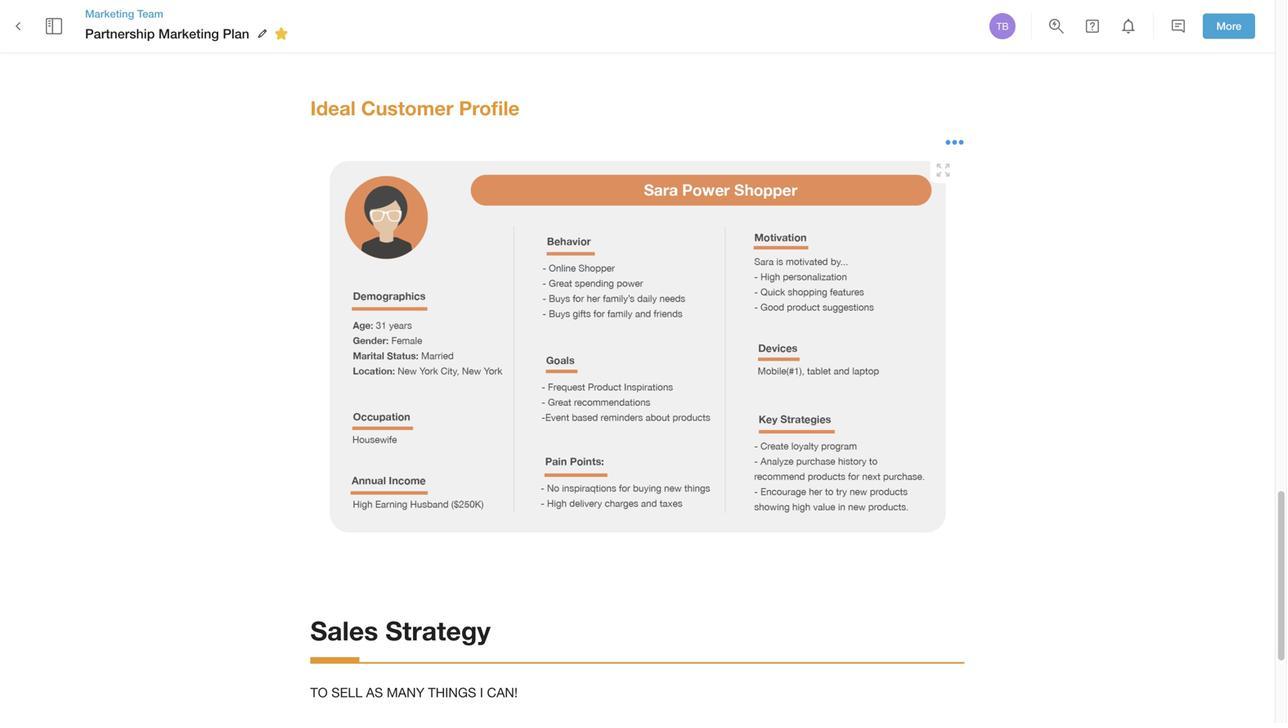 Task type: vqa. For each thing, say whether or not it's contained in the screenshot.
TO SELL AS MANY THINGS I CAN!
yes



Task type: describe. For each thing, give the bounding box(es) containing it.
sales strategy
[[310, 615, 491, 646]]

i
[[480, 685, 483, 700]]

tb
[[997, 20, 1009, 32]]

sales
[[310, 615, 378, 646]]

to
[[310, 685, 328, 700]]

sell
[[332, 685, 363, 700]]

ideal customer profile
[[310, 96, 520, 119]]

marketing team link
[[85, 6, 294, 21]]

things
[[428, 685, 476, 700]]

tb button
[[987, 11, 1018, 42]]

plan
[[223, 26, 249, 41]]

partnership marketing plan
[[85, 26, 249, 41]]

team
[[137, 7, 163, 20]]



Task type: locate. For each thing, give the bounding box(es) containing it.
to sell as many things i can!
[[310, 685, 518, 700]]

marketing team
[[85, 7, 163, 20]]

marketing
[[85, 7, 134, 20], [159, 26, 219, 41]]

0 vertical spatial marketing
[[85, 7, 134, 20]]

can!
[[487, 685, 518, 700]]

0 horizontal spatial marketing
[[85, 7, 134, 20]]

more
[[1217, 20, 1242, 32]]

as
[[366, 685, 383, 700]]

more button
[[1203, 14, 1256, 39]]

partnership
[[85, 26, 155, 41]]

profile
[[459, 96, 520, 119]]

marketing down marketing team link
[[159, 26, 219, 41]]

ideal
[[310, 96, 356, 119]]

customer
[[361, 96, 454, 119]]

1 vertical spatial marketing
[[159, 26, 219, 41]]

strategy
[[386, 615, 491, 646]]

many
[[387, 685, 425, 700]]

marketing up partnership
[[85, 7, 134, 20]]

1 horizontal spatial marketing
[[159, 26, 219, 41]]



